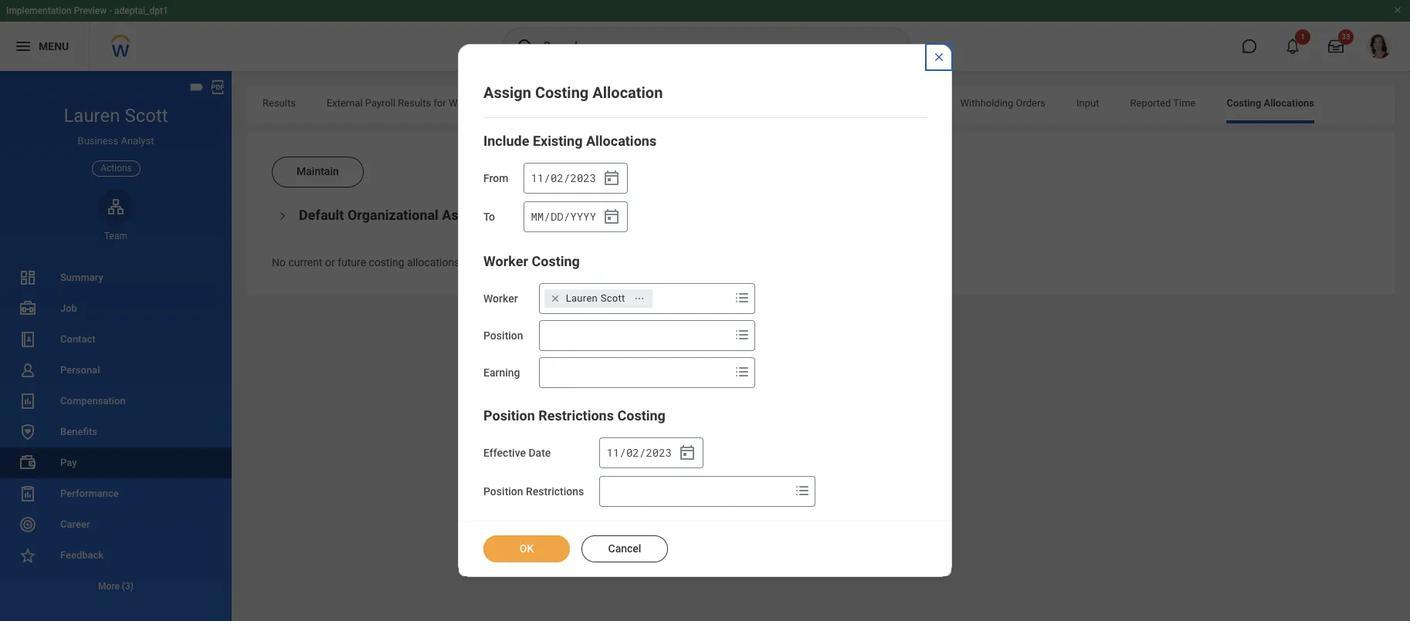 Task type: locate. For each thing, give the bounding box(es) containing it.
results left external
[[263, 97, 296, 109]]

1 horizontal spatial prompts image
[[793, 482, 812, 500]]

2023 for costing
[[646, 445, 672, 460]]

0 vertical spatial restrictions
[[539, 408, 614, 424]]

calendar image
[[603, 169, 621, 188], [603, 208, 621, 226], [678, 444, 697, 463]]

2023 inside effective date group
[[646, 445, 672, 460]]

position for position
[[483, 330, 523, 342]]

0 vertical spatial 11 / 02 / 2023
[[531, 170, 596, 185]]

0 vertical spatial prompts image
[[733, 326, 751, 344]]

1 prompts image from the top
[[733, 326, 751, 344]]

2 vertical spatial worker
[[483, 293, 518, 305]]

11 / 02 / 2023 inside effective date group
[[607, 445, 672, 460]]

default organizational assignments
[[299, 207, 524, 223]]

tab list
[[247, 87, 1395, 124]]

benefits image
[[19, 423, 37, 442]]

1 vertical spatial restrictions
[[526, 486, 584, 498]]

performance image
[[19, 485, 37, 504]]

0 vertical spatial lauren
[[64, 105, 120, 127]]

0 vertical spatial worker
[[449, 97, 480, 109]]

assignments
[[442, 207, 524, 223]]

worker for worker
[[483, 293, 518, 305]]

0 horizontal spatial prompts image
[[733, 289, 751, 307]]

business analyst
[[78, 135, 154, 147]]

personal image
[[19, 361, 37, 380]]

summary
[[60, 272, 103, 283]]

11 inside effective date group
[[607, 445, 620, 460]]

1 vertical spatial pay
[[60, 457, 77, 469]]

11 / 02 / 2023
[[531, 170, 596, 185], [607, 445, 672, 460]]

2 vertical spatial position
[[483, 486, 523, 498]]

0 horizontal spatial lauren scott
[[64, 105, 168, 127]]

worker for worker costing
[[483, 253, 528, 270]]

costing
[[535, 83, 589, 102], [1227, 97, 1261, 109], [532, 253, 580, 270], [617, 408, 666, 424]]

prompts image for worker
[[733, 289, 751, 307]]

actions
[[101, 163, 132, 173]]

02
[[551, 170, 564, 185], [626, 445, 639, 460]]

1 vertical spatial allocations
[[586, 133, 657, 149]]

0 vertical spatial 2023
[[570, 170, 596, 185]]

implementation preview -   adeptai_dpt1
[[6, 5, 168, 16]]

lauren scott
[[64, 105, 168, 127], [566, 293, 625, 304]]

related actions image
[[634, 293, 645, 304]]

include
[[483, 133, 529, 149]]

02 inside effective date group
[[626, 445, 639, 460]]

1 vertical spatial position
[[483, 408, 535, 424]]

prompts image
[[733, 289, 751, 307], [793, 482, 812, 500]]

-
[[109, 5, 112, 16]]

worker
[[449, 97, 480, 109], [483, 253, 528, 270], [483, 293, 518, 305]]

2 results from the left
[[398, 97, 431, 109]]

position down the effective in the bottom of the page
[[483, 486, 523, 498]]

worker costing
[[483, 253, 580, 270]]

team
[[104, 231, 127, 242]]

pay inside pay "link"
[[60, 457, 77, 469]]

1 vertical spatial calendar image
[[603, 208, 621, 226]]

restrictions
[[539, 408, 614, 424], [526, 486, 584, 498]]

worker down exist
[[483, 293, 518, 305]]

0 horizontal spatial 2023
[[570, 170, 596, 185]]

reported time
[[1130, 97, 1196, 109]]

Position Restrictions field
[[600, 478, 790, 506]]

default
[[299, 207, 344, 223]]

pay image
[[19, 454, 37, 473]]

restrictions up date
[[539, 408, 614, 424]]

inbox large image
[[1328, 39, 1344, 54]]

1 vertical spatial 2023
[[646, 445, 672, 460]]

position
[[483, 330, 523, 342], [483, 408, 535, 424], [483, 486, 523, 498]]

1 vertical spatial lauren
[[566, 293, 598, 304]]

2 prompts image from the top
[[733, 363, 751, 382]]

1 horizontal spatial 02
[[626, 445, 639, 460]]

job link
[[0, 293, 232, 324]]

allocations down group on the left top of page
[[586, 133, 657, 149]]

mm / dd / yyyy
[[531, 209, 596, 224]]

1 horizontal spatial allocations
[[1264, 97, 1315, 109]]

0 vertical spatial calendar image
[[603, 169, 621, 188]]

2023 up position restrictions field
[[646, 445, 672, 460]]

pay left group on the left top of page
[[579, 97, 596, 109]]

0 horizontal spatial scott
[[125, 105, 168, 127]]

11 inside from group
[[531, 170, 544, 185]]

career image
[[19, 516, 37, 534]]

calendar image inside from group
[[603, 169, 621, 188]]

0 horizontal spatial pay
[[60, 457, 77, 469]]

business
[[78, 135, 118, 147]]

11 / 02 / 2023 down existing
[[531, 170, 596, 185]]

0 vertical spatial lauren scott
[[64, 105, 168, 127]]

0 vertical spatial 11
[[531, 170, 544, 185]]

0 horizontal spatial allocations
[[586, 133, 657, 149]]

lauren scott, press delete to clear value. option
[[544, 290, 652, 308]]

results
[[263, 97, 296, 109], [398, 97, 431, 109]]

0 vertical spatial scott
[[125, 105, 168, 127]]

costing up existing
[[535, 83, 589, 102]]

1 position from the top
[[483, 330, 523, 342]]

2 position from the top
[[483, 408, 535, 424]]

2023
[[570, 170, 596, 185], [646, 445, 672, 460]]

1 vertical spatial 11 / 02 / 2023
[[607, 445, 672, 460]]

x small image
[[547, 291, 563, 307]]

1 horizontal spatial 11
[[607, 445, 620, 460]]

0 vertical spatial prompts image
[[733, 289, 751, 307]]

lauren right x small image
[[566, 293, 598, 304]]

0 horizontal spatial 11 / 02 / 2023
[[531, 170, 596, 185]]

2023 up yyyy
[[570, 170, 596, 185]]

analyst
[[121, 135, 154, 147]]

scott
[[125, 105, 168, 127], [601, 293, 625, 304]]

job image
[[19, 300, 37, 318]]

position inside "worker costing" group
[[483, 330, 523, 342]]

/ down existing
[[544, 170, 550, 185]]

pay down benefits
[[60, 457, 77, 469]]

results left for
[[398, 97, 431, 109]]

0 vertical spatial 02
[[551, 170, 564, 185]]

1 vertical spatial worker
[[483, 253, 528, 270]]

default organizational assignments button
[[299, 207, 524, 223]]

restrictions down date
[[526, 486, 584, 498]]

external
[[327, 97, 363, 109]]

summary image
[[19, 269, 37, 287]]

calendar image up to group
[[603, 169, 621, 188]]

ok button
[[483, 536, 570, 563]]

position for position restrictions
[[483, 486, 523, 498]]

orders
[[1016, 97, 1046, 109]]

performance
[[60, 488, 119, 500]]

from
[[483, 172, 508, 185]]

assign
[[483, 83, 531, 102]]

11 down position restrictions costing
[[607, 445, 620, 460]]

worker down to
[[483, 253, 528, 270]]

02 down position restrictions costing
[[626, 445, 639, 460]]

1 horizontal spatial results
[[398, 97, 431, 109]]

1 vertical spatial lauren scott
[[566, 293, 625, 304]]

payment
[[656, 97, 696, 109]]

0 horizontal spatial 02
[[551, 170, 564, 185]]

costing inside group
[[532, 253, 580, 270]]

pay for pay
[[60, 457, 77, 469]]

position up the effective in the bottom of the page
[[483, 408, 535, 424]]

11 up mm
[[531, 170, 544, 185]]

/
[[544, 170, 550, 185], [564, 170, 570, 185], [544, 209, 550, 224], [564, 209, 570, 224], [620, 445, 626, 460], [639, 445, 646, 460]]

prompts image
[[733, 326, 751, 344], [733, 363, 751, 382]]

0 vertical spatial pay
[[579, 97, 596, 109]]

11 / 02 / 2023 up position restrictions field
[[607, 445, 672, 460]]

worker right for
[[449, 97, 480, 109]]

costing up effective date group
[[617, 408, 666, 424]]

effective date group
[[600, 438, 704, 469]]

from group
[[524, 163, 628, 194]]

02 inside from group
[[551, 170, 564, 185]]

feedback
[[60, 550, 104, 561]]

1 vertical spatial prompts image
[[793, 482, 812, 500]]

1 horizontal spatial 2023
[[646, 445, 672, 460]]

position restrictions costing button
[[483, 408, 666, 424]]

view printable version (pdf) image
[[209, 79, 226, 96]]

allocations down notifications large icon
[[1264, 97, 1315, 109]]

1 vertical spatial 02
[[626, 445, 639, 460]]

performance link
[[0, 479, 232, 510]]

calendar image right yyyy
[[603, 208, 621, 226]]

1 horizontal spatial 11 / 02 / 2023
[[607, 445, 672, 460]]

1 vertical spatial scott
[[601, 293, 625, 304]]

position up earning
[[483, 330, 523, 342]]

scott up analyst
[[125, 105, 168, 127]]

tab list containing results
[[247, 87, 1395, 124]]

costing allocations
[[1227, 97, 1315, 109]]

3 position from the top
[[483, 486, 523, 498]]

allocations
[[1264, 97, 1315, 109], [586, 133, 657, 149]]

2 vertical spatial calendar image
[[678, 444, 697, 463]]

11 / 02 / 2023 inside from group
[[531, 170, 596, 185]]

lauren scott inside navigation pane region
[[64, 105, 168, 127]]

11 / 02 / 2023 for costing
[[607, 445, 672, 460]]

cancel
[[608, 543, 641, 555]]

02 down existing
[[551, 170, 564, 185]]

profile logan mcneil element
[[1358, 29, 1401, 63]]

1 vertical spatial 11
[[607, 445, 620, 460]]

view team image
[[107, 198, 125, 216]]

0 horizontal spatial lauren
[[64, 105, 120, 127]]

0 horizontal spatial results
[[263, 97, 296, 109]]

2023 for allocations
[[570, 170, 596, 185]]

list
[[0, 263, 232, 602]]

costing up x small image
[[532, 253, 580, 270]]

1 horizontal spatial scott
[[601, 293, 625, 304]]

existing
[[533, 133, 583, 149]]

scott left related actions image
[[601, 293, 625, 304]]

lauren scott element
[[566, 292, 625, 306]]

effective date
[[483, 447, 551, 460]]

11
[[531, 170, 544, 185], [607, 445, 620, 460]]

calendar image up position restrictions field
[[678, 444, 697, 463]]

prompts image for position restrictions
[[793, 482, 812, 500]]

1 horizontal spatial lauren
[[566, 293, 598, 304]]

2023 inside from group
[[570, 170, 596, 185]]

prompts image inside the "position restrictions costing" group
[[793, 482, 812, 500]]

1 horizontal spatial lauren scott
[[566, 293, 625, 304]]

date
[[529, 447, 551, 460]]

1 horizontal spatial pay
[[579, 97, 596, 109]]

maintain
[[297, 165, 339, 178]]

lauren scott right x small image
[[566, 293, 625, 304]]

include existing allocations button
[[483, 133, 657, 149]]

calendar image inside effective date group
[[678, 444, 697, 463]]

implementation preview -   adeptai_dpt1 banner
[[0, 0, 1410, 71]]

1 vertical spatial prompts image
[[733, 363, 751, 382]]

0 vertical spatial position
[[483, 330, 523, 342]]

lauren scott up business analyst
[[64, 105, 168, 127]]

position for position restrictions costing
[[483, 408, 535, 424]]

withholding orders
[[960, 97, 1046, 109]]

0 horizontal spatial 11
[[531, 170, 544, 185]]

pay
[[579, 97, 596, 109], [60, 457, 77, 469]]

prompts image for position
[[733, 326, 751, 344]]

list containing summary
[[0, 263, 232, 602]]

restrictions for position restrictions
[[526, 486, 584, 498]]

lauren up the business
[[64, 105, 120, 127]]

worker costing button
[[483, 253, 580, 270]]



Task type: vqa. For each thing, say whether or not it's contained in the screenshot.
Compensation link in the left bottom of the page
yes



Task type: describe. For each thing, give the bounding box(es) containing it.
costing right time
[[1227, 97, 1261, 109]]

current
[[288, 256, 322, 269]]

organizational
[[348, 207, 439, 223]]

/ down include existing allocations button
[[564, 170, 570, 185]]

for
[[434, 97, 446, 109]]

include existing allocations group
[[483, 132, 927, 234]]

assign costing allocation dialog
[[458, 44, 952, 578]]

earning
[[483, 367, 520, 379]]

/ down position restrictions costing
[[620, 445, 626, 460]]

benefits link
[[0, 417, 232, 448]]

cancel button
[[582, 536, 668, 563]]

allocation
[[593, 83, 663, 102]]

/ right dd
[[564, 209, 570, 224]]

effective
[[483, 447, 526, 460]]

assign costing allocation
[[483, 83, 663, 102]]

or
[[325, 256, 335, 269]]

navigation pane region
[[0, 71, 232, 622]]

scott inside navigation pane region
[[125, 105, 168, 127]]

elections
[[698, 97, 739, 109]]

actions button
[[92, 160, 140, 177]]

summary link
[[0, 263, 232, 293]]

prompts image for earning
[[733, 363, 751, 382]]

02 for restrictions
[[626, 445, 639, 460]]

allocations inside group
[[586, 133, 657, 149]]

team lauren scott element
[[98, 230, 134, 242]]

reported
[[1130, 97, 1171, 109]]

feedback link
[[0, 541, 232, 572]]

notifications large image
[[1285, 39, 1301, 54]]

calendar image for allocations
[[603, 169, 621, 188]]

search image
[[516, 37, 534, 56]]

Earning field
[[540, 359, 730, 387]]

02 for existing
[[551, 170, 564, 185]]

career link
[[0, 510, 232, 541]]

yyyy
[[570, 209, 596, 224]]

no current or future costing allocations exist
[[272, 256, 485, 269]]

future
[[338, 256, 366, 269]]

group
[[598, 97, 625, 109]]

personal link
[[0, 355, 232, 386]]

/ right mm
[[544, 209, 550, 224]]

11 for existing
[[531, 170, 544, 185]]

personal
[[60, 365, 100, 376]]

job
[[60, 303, 77, 314]]

adeptai_dpt1
[[114, 5, 168, 16]]

lauren scott inside lauren scott, press delete to clear value. option
[[566, 293, 625, 304]]

0 vertical spatial allocations
[[1264, 97, 1315, 109]]

costing inside group
[[617, 408, 666, 424]]

position restrictions costing
[[483, 408, 666, 424]]

payroll
[[365, 97, 396, 109]]

close assign costing allocation image
[[933, 51, 945, 63]]

maintain button
[[272, 157, 364, 188]]

compensation
[[60, 395, 126, 407]]

Position field
[[540, 322, 730, 350]]

to
[[483, 211, 495, 223]]

preview
[[74, 5, 107, 16]]

team link
[[98, 189, 134, 242]]

implementation
[[6, 5, 72, 16]]

position restrictions
[[483, 486, 584, 498]]

no
[[272, 256, 286, 269]]

contact link
[[0, 324, 232, 355]]

tag image
[[188, 79, 205, 96]]

scott inside lauren scott element
[[601, 293, 625, 304]]

external payroll results for worker
[[327, 97, 480, 109]]

contact image
[[19, 331, 37, 349]]

close environment banner image
[[1393, 5, 1403, 15]]

compensation image
[[19, 392, 37, 411]]

pay for pay group
[[579, 97, 596, 109]]

pay link
[[0, 448, 232, 479]]

feedback image
[[19, 547, 37, 565]]

ok
[[520, 543, 534, 555]]

11 / 02 / 2023 for allocations
[[531, 170, 596, 185]]

1 results from the left
[[263, 97, 296, 109]]

payslips
[[511, 97, 548, 109]]

to group
[[524, 202, 628, 232]]

lauren inside navigation pane region
[[64, 105, 120, 127]]

pay group
[[579, 97, 625, 109]]

worker costing group
[[483, 253, 927, 388]]

exist
[[462, 256, 485, 269]]

position restrictions costing group
[[483, 407, 927, 507]]

time
[[1173, 97, 1196, 109]]

mm
[[531, 209, 544, 224]]

calendar image inside to group
[[603, 208, 621, 226]]

withholding
[[960, 97, 1014, 109]]

lauren inside option
[[566, 293, 598, 304]]

payment elections
[[656, 97, 739, 109]]

input
[[1077, 97, 1099, 109]]

allocations
[[407, 256, 460, 269]]

compensation link
[[0, 386, 232, 417]]

/ up position restrictions field
[[639, 445, 646, 460]]

career
[[60, 519, 90, 531]]

11 for restrictions
[[607, 445, 620, 460]]

costing
[[369, 256, 404, 269]]

include existing allocations
[[483, 133, 657, 149]]

dd
[[551, 209, 564, 224]]

contact
[[60, 334, 95, 345]]

calendar image for costing
[[678, 444, 697, 463]]

benefits
[[60, 426, 97, 438]]

restrictions for position restrictions costing
[[539, 408, 614, 424]]



